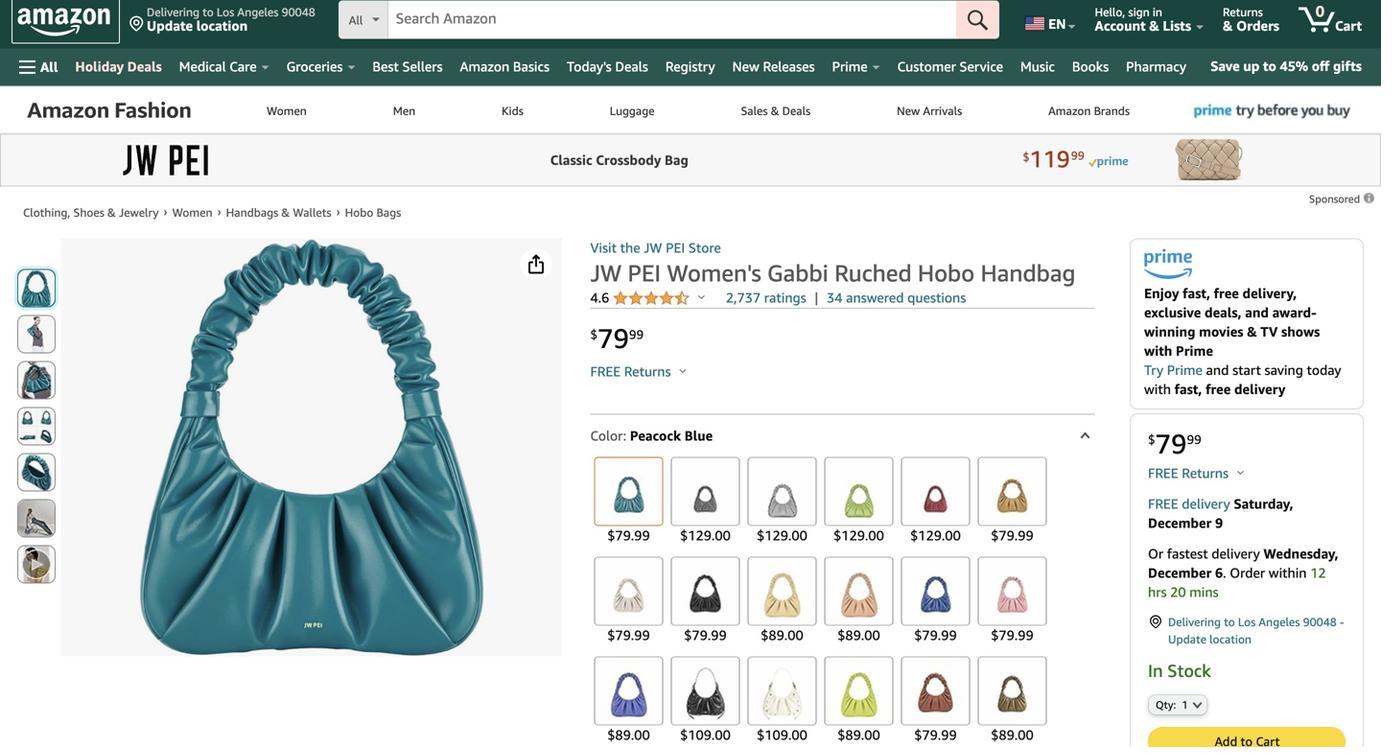Task type: describe. For each thing, give the bounding box(es) containing it.
amazon basics
[[460, 59, 550, 74]]

2,737 ratings link
[[726, 290, 807, 306]]

en link
[[1015, 0, 1085, 44]]

december for saturday, december 9
[[1149, 515, 1212, 531]]

sign
[[1129, 5, 1150, 19]]

visit the jw pei store link
[[591, 240, 722, 256]]

clothing, shoes & jewelry › women › handbags & wallets › hobo bags
[[23, 205, 401, 219]]

2 › from the left
[[217, 205, 221, 218]]

.
[[1224, 565, 1227, 581]]

peacock
[[630, 428, 681, 444]]

& left lists
[[1150, 18, 1160, 34]]

34 answered questions link
[[827, 288, 967, 308]]

angeles for location
[[237, 5, 279, 19]]

1 vertical spatial 99
[[1188, 432, 1202, 447]]

fastest
[[1168, 546, 1209, 562]]

try
[[1145, 362, 1164, 378]]

amazon prime logo image
[[1145, 249, 1193, 284]]

account
[[1095, 18, 1146, 34]]

$129.00 for artifical crystal-green image
[[834, 528, 885, 544]]

returns inside "returns & orders"
[[1224, 5, 1264, 19]]

$89.00 submit for cane sugar image
[[821, 554, 898, 648]]

books link
[[1064, 53, 1118, 80]]

amazon for amazon basics
[[460, 59, 510, 74]]

store
[[689, 240, 722, 256]]

music link
[[1012, 53, 1064, 80]]

with inside enjoy fast, free delivery, exclusive deals, and award- winning movies & tv shows with prime try prime
[[1145, 343, 1173, 359]]

saturday, december 9
[[1149, 496, 1294, 531]]

sales & deals link
[[698, 87, 854, 133]]

$79.99 submit for coral almond image
[[974, 554, 1051, 648]]

shows
[[1282, 324, 1321, 340]]

$89.00 submit for dark olive image
[[974, 654, 1051, 748]]

6
[[1216, 565, 1224, 581]]

0 vertical spatial 79
[[598, 322, 629, 355]]

wallets
[[293, 206, 332, 219]]

books
[[1073, 59, 1109, 74]]

beige image
[[598, 561, 660, 622]]

luggage link
[[567, 87, 698, 133]]

luggage
[[610, 104, 655, 118]]

1 vertical spatial free
[[1206, 381, 1232, 397]]

saturday,
[[1235, 496, 1294, 512]]

medical care link
[[171, 53, 278, 80]]

save up to 45% off gifts
[[1211, 58, 1363, 74]]

deals for today's deals
[[615, 59, 649, 74]]

$109.00 submit for crushed white image
[[744, 654, 821, 748]]

hrs
[[1149, 584, 1167, 600]]

wednesday,
[[1264, 546, 1339, 562]]

free for the left free returns button
[[591, 364, 621, 380]]

$89.00 for butter image
[[761, 628, 804, 644]]

1 vertical spatial $ 79 99
[[1149, 428, 1202, 460]]

ruched
[[835, 259, 912, 287]]

en
[[1049, 16, 1067, 32]]

holiday deals link
[[67, 53, 171, 80]]

registry link
[[657, 53, 724, 80]]

artifical crystal-green image
[[829, 461, 890, 523]]

hello, sign in
[[1095, 5, 1163, 19]]

men link
[[350, 87, 459, 133]]

with inside and start saving today with
[[1145, 381, 1172, 397]]

12 hrs 20 mins
[[1149, 565, 1327, 600]]

cornflower image
[[598, 661, 660, 722]]

customer service
[[898, 59, 1004, 74]]

1 vertical spatial to
[[1264, 58, 1277, 74]]

free returns for the left free returns button
[[591, 364, 675, 380]]

registry
[[666, 59, 716, 74]]

0 vertical spatial women link
[[224, 87, 350, 133]]

1 › from the left
[[164, 205, 167, 218]]

1 horizontal spatial free returns button
[[1149, 464, 1245, 483]]

shoes
[[73, 206, 105, 219]]

exclusive
[[1145, 305, 1202, 320]]

tv
[[1261, 324, 1279, 340]]

0 horizontal spatial free returns button
[[591, 362, 687, 381]]

within
[[1269, 565, 1308, 581]]

$89.00 for dark olive image
[[992, 728, 1034, 743]]

black image
[[675, 561, 736, 622]]

$79.99 for dark brown image
[[915, 728, 957, 743]]

medical
[[179, 59, 226, 74]]

in stock
[[1149, 661, 1212, 681]]

or
[[1149, 546, 1164, 562]]

hobo inside clothing, shoes & jewelry › women › handbags & wallets › hobo bags
[[345, 206, 374, 219]]

prime link
[[824, 53, 889, 80]]

0 vertical spatial pei
[[666, 240, 685, 256]]

questions
[[908, 290, 967, 306]]

beer image
[[982, 461, 1044, 523]]

selected color is peacock blue. tap to collapse. element
[[591, 415, 1095, 454]]

$129.00 submit for artifical crystal-anthracite image
[[667, 454, 744, 549]]

prime try before you buy image
[[1186, 87, 1361, 134]]

Add to Cart submit
[[1150, 728, 1345, 748]]

$79.99 submit for black image
[[667, 554, 744, 648]]

2,737
[[726, 290, 761, 306]]

music
[[1021, 59, 1056, 74]]

brands
[[1095, 104, 1131, 118]]

up
[[1244, 58, 1260, 74]]

artifical crystal-anthracite image
[[675, 461, 736, 523]]

pharmacy link
[[1118, 53, 1196, 80]]

bags
[[377, 206, 401, 219]]

releases
[[763, 59, 815, 74]]

1 horizontal spatial $
[[1149, 432, 1156, 447]]

returns & orders
[[1224, 5, 1280, 34]]

2 vertical spatial prime
[[1168, 362, 1203, 378]]

cyber lime image
[[829, 661, 890, 722]]

award-
[[1273, 305, 1317, 320]]

navigation navigation
[[0, 0, 1382, 137]]

. order within
[[1224, 565, 1311, 581]]

customer service link
[[889, 53, 1012, 80]]

$109.00 for crushed white image
[[757, 728, 808, 743]]

$89.00 for cane sugar image
[[838, 628, 881, 644]]

$79.99 for black image
[[684, 628, 727, 644]]

popover image for free returns button to the right
[[1238, 470, 1245, 475]]

jw pei women&#39;s gabbi ruched hobo handbag image
[[138, 239, 484, 657]]

$129.00 submit for artifical crystal-red image
[[898, 454, 974, 549]]

$109.00 for crushed black image
[[680, 728, 731, 743]]

$79.99 for coral almond image
[[992, 628, 1034, 644]]

20
[[1171, 584, 1187, 600]]

the
[[621, 240, 641, 256]]

jewelry
[[119, 206, 159, 219]]

december for wednesday, december 6
[[1149, 565, 1212, 581]]

update inside delivering to los angeles 90048 - update location
[[1169, 633, 1207, 646]]

delivering for update
[[1169, 615, 1222, 629]]

basics
[[513, 59, 550, 74]]

amazon brands
[[1049, 104, 1131, 118]]

$129.00 submit for "artifical crystal-black" image
[[744, 454, 821, 549]]

account & lists
[[1095, 18, 1192, 34]]

& inside "returns & orders"
[[1224, 18, 1234, 34]]

4.6 button
[[591, 290, 705, 308]]

delivery for fastest
[[1212, 546, 1261, 562]]

new releases link
[[724, 53, 824, 80]]

$129.00 submit for artifical crystal-green image
[[821, 454, 898, 549]]

deals for holiday deals
[[127, 59, 162, 74]]

artifical crystal-red image
[[905, 461, 967, 523]]

enjoy fast, free delivery, exclusive deals, and award- winning movies & tv shows with prime try prime
[[1145, 285, 1321, 378]]

3 › from the left
[[336, 205, 340, 218]]

new releases
[[733, 59, 815, 74]]

best
[[373, 59, 399, 74]]

$109.00 submit for crushed black image
[[667, 654, 744, 748]]

medical care
[[179, 59, 257, 74]]

-
[[1341, 615, 1345, 629]]

1 horizontal spatial jw
[[644, 240, 663, 256]]

amazon fashion image
[[27, 87, 211, 135]]

$89.00 submit for the cornflower image
[[591, 654, 667, 748]]

$79.99 submit for peacock blue image on the bottom of the page
[[591, 454, 667, 549]]

free delivery
[[1149, 496, 1231, 512]]

color: peacock blue
[[591, 428, 713, 444]]

clothing,
[[23, 206, 70, 219]]

angeles for update
[[1259, 615, 1301, 629]]

$89.00 submit for cyber lime image
[[821, 654, 898, 748]]

fast, free delivery
[[1175, 381, 1286, 397]]

ratings
[[765, 290, 807, 306]]

delivering to los angeles 90048 - update location
[[1169, 615, 1345, 646]]

& left wallets
[[282, 206, 290, 219]]



Task type: locate. For each thing, give the bounding box(es) containing it.
1 horizontal spatial to
[[1225, 615, 1236, 629]]

color:
[[591, 428, 627, 444]]

and inside and start saving today with
[[1207, 362, 1230, 378]]

0 horizontal spatial pei
[[628, 259, 661, 287]]

$109.00 submit right the cornflower image
[[667, 654, 744, 748]]

$89.00 down butter image
[[761, 628, 804, 644]]

1 vertical spatial 90048
[[1304, 615, 1338, 629]]

arrivals
[[924, 104, 963, 118]]

to inside delivering to los angeles 90048 - update location
[[1225, 615, 1236, 629]]

sellers
[[403, 59, 443, 74]]

1 horizontal spatial update
[[1169, 633, 1207, 646]]

best sellers
[[373, 59, 443, 74]]

wednesday, december 6
[[1149, 546, 1339, 581]]

to for -
[[1225, 615, 1236, 629]]

$89.00 down dark olive image
[[992, 728, 1034, 743]]

& right shoes
[[108, 206, 116, 219]]

1 vertical spatial free returns
[[1149, 465, 1233, 481]]

new arrivals link
[[854, 87, 1006, 133]]

los inside delivering to los angeles 90048 - update location
[[1239, 615, 1256, 629]]

location up medical care
[[196, 18, 248, 34]]

1 horizontal spatial all
[[349, 13, 363, 27]]

sales
[[741, 104, 768, 118]]

deals right 'sales' at the top right of page
[[783, 104, 811, 118]]

amazon image
[[17, 8, 110, 37]]

4.6
[[591, 290, 613, 306]]

1 vertical spatial fast,
[[1175, 381, 1203, 397]]

free
[[1215, 285, 1240, 301], [1206, 381, 1232, 397]]

los for location
[[217, 5, 234, 19]]

$79.99 for beer image at right bottom
[[992, 528, 1034, 544]]

Search Amazon text field
[[388, 1, 957, 38]]

$79.99 submit left butter image
[[667, 554, 744, 648]]

los down 12 hrs 20 mins
[[1239, 615, 1256, 629]]

to right up
[[1264, 58, 1277, 74]]

all inside button
[[40, 59, 58, 75]]

0 horizontal spatial 79
[[598, 322, 629, 355]]

dark brown image
[[905, 661, 967, 722]]

0 vertical spatial location
[[196, 18, 248, 34]]

0 horizontal spatial $
[[591, 327, 598, 342]]

& right 'sales' at the top right of page
[[771, 104, 780, 118]]

update
[[147, 18, 193, 34], [1169, 633, 1207, 646]]

0 horizontal spatial new
[[733, 59, 760, 74]]

gabbi
[[768, 259, 829, 287]]

fast,
[[1183, 285, 1211, 301], [1175, 381, 1203, 397]]

1 vertical spatial new
[[897, 104, 921, 118]]

december inside saturday, december 9
[[1149, 515, 1212, 531]]

90048 up groceries
[[282, 5, 315, 19]]

deals right "holiday" on the left
[[127, 59, 162, 74]]

returns for the left free returns button
[[624, 364, 671, 380]]

butter image
[[752, 561, 813, 622]]

qty: 1
[[1156, 699, 1189, 711]]

delivery down start at the right of page
[[1235, 381, 1286, 397]]

1 horizontal spatial $109.00
[[757, 728, 808, 743]]

90048 for update
[[282, 5, 315, 19]]

returns
[[1224, 5, 1264, 19], [624, 364, 671, 380], [1183, 465, 1229, 481]]

$129.00 down artifical crystal-anthracite image
[[680, 528, 731, 544]]

› right jewelry
[[164, 205, 167, 218]]

0 vertical spatial $
[[591, 327, 598, 342]]

december inside wednesday, december 6
[[1149, 565, 1212, 581]]

popover image inside 4.6 button
[[699, 295, 705, 299]]

0 vertical spatial free returns
[[591, 364, 675, 380]]

best sellers link
[[364, 53, 452, 80]]

$129.00 submit down the blue
[[667, 454, 744, 549]]

cart
[[1336, 18, 1363, 34]]

$129.00 down artifical crystal-red image
[[911, 528, 961, 544]]

0 vertical spatial free
[[1215, 285, 1240, 301]]

to down 12 hrs 20 mins
[[1225, 615, 1236, 629]]

1 $129.00 submit from the left
[[667, 454, 744, 549]]

cane sugar image
[[829, 561, 890, 622]]

$79.99 down beige 'image'
[[608, 628, 650, 644]]

deals right today's on the top left
[[615, 59, 649, 74]]

$79.99
[[608, 528, 650, 544], [992, 528, 1034, 544], [608, 628, 650, 644], [684, 628, 727, 644], [915, 628, 957, 644], [992, 628, 1034, 644], [915, 728, 957, 743]]

free returns button up free delivery
[[1149, 464, 1245, 483]]

lists
[[1163, 18, 1192, 34]]

and up fast, free delivery
[[1207, 362, 1230, 378]]

new left arrivals
[[897, 104, 921, 118]]

delivering to los angeles 90048 - update location link
[[1149, 614, 1346, 648]]

update up stock
[[1169, 633, 1207, 646]]

angeles down 'within'
[[1259, 615, 1301, 629]]

prime up try prime link
[[1177, 343, 1214, 359]]

1 vertical spatial delivery
[[1183, 496, 1231, 512]]

$109.00 submit left cyber lime image
[[744, 654, 821, 748]]

with up try
[[1145, 343, 1173, 359]]

artifical crystal-black image
[[752, 461, 813, 523]]

0 horizontal spatial angeles
[[237, 5, 279, 19]]

None submit
[[957, 0, 1000, 39], [18, 270, 55, 307], [18, 316, 55, 353], [18, 362, 55, 399], [18, 408, 55, 445], [18, 454, 55, 491], [18, 500, 55, 537], [18, 547, 55, 583], [957, 0, 1000, 39], [18, 270, 55, 307], [18, 316, 55, 353], [18, 362, 55, 399], [18, 408, 55, 445], [18, 454, 55, 491], [18, 500, 55, 537], [18, 547, 55, 583]]

pei left store
[[666, 240, 685, 256]]

0 vertical spatial jw
[[644, 240, 663, 256]]

90048 inside delivering to los angeles 90048 update location
[[282, 5, 315, 19]]

popover image up saturday,
[[1238, 470, 1245, 475]]

2 vertical spatial to
[[1225, 615, 1236, 629]]

amazon for amazon brands
[[1049, 104, 1092, 118]]

1 horizontal spatial angeles
[[1259, 615, 1301, 629]]

free up color:
[[591, 364, 621, 380]]

90048 for -
[[1304, 615, 1338, 629]]

79 down 4.6
[[598, 322, 629, 355]]

hobo up questions
[[918, 259, 975, 287]]

all button
[[11, 48, 67, 86]]

delivering inside delivering to los angeles 90048 - update location
[[1169, 615, 1222, 629]]

$ down try
[[1149, 432, 1156, 447]]

women inside navigation navigation
[[267, 104, 307, 118]]

0 horizontal spatial ›
[[164, 205, 167, 218]]

2 horizontal spatial to
[[1264, 58, 1277, 74]]

crushed white image
[[752, 661, 813, 722]]

delivering for location
[[147, 5, 200, 19]]

groceries
[[287, 59, 343, 74]]

$129.00 submit right artifical crystal-green image
[[898, 454, 974, 549]]

$79.99 for 'classic blue' image
[[915, 628, 957, 644]]

0 vertical spatial delivering
[[147, 5, 200, 19]]

$89.00 for the cornflower image
[[608, 728, 650, 743]]

customer
[[898, 59, 957, 74]]

los for update
[[1239, 615, 1256, 629]]

1 vertical spatial update
[[1169, 633, 1207, 646]]

0 horizontal spatial deals
[[127, 59, 162, 74]]

visit the jw pei store
[[591, 240, 722, 256]]

3 $129.00 from the left
[[834, 528, 885, 544]]

free up the deals,
[[1215, 285, 1240, 301]]

1 vertical spatial los
[[1239, 615, 1256, 629]]

79 up free delivery
[[1156, 428, 1188, 460]]

delivering to los angeles 90048 update location
[[147, 5, 315, 34]]

dropdown image
[[1194, 701, 1203, 709]]

free returns button up color: peacock blue
[[591, 362, 687, 381]]

angeles inside delivering to los angeles 90048 update location
[[237, 5, 279, 19]]

$89.00 for cyber lime image
[[838, 728, 881, 743]]

1 vertical spatial all
[[40, 59, 58, 75]]

90048 left -
[[1304, 615, 1338, 629]]

1 vertical spatial prime
[[1177, 343, 1214, 359]]

free for free returns button to the right
[[1149, 465, 1179, 481]]

returns up free delivery
[[1183, 465, 1229, 481]]

popover image up the blue
[[680, 369, 687, 373]]

$79.99 submit for dark brown image
[[898, 654, 974, 748]]

$129.00 for artifical crystal-red image
[[911, 528, 961, 544]]

1 horizontal spatial women
[[267, 104, 307, 118]]

dark olive image
[[982, 661, 1044, 722]]

returns up color: peacock blue
[[624, 364, 671, 380]]

popover image
[[699, 295, 705, 299], [680, 369, 687, 373], [1238, 470, 1245, 475]]

0 horizontal spatial location
[[196, 18, 248, 34]]

0 vertical spatial popover image
[[699, 295, 705, 299]]

$ 79 99
[[591, 322, 644, 355], [1149, 428, 1202, 460]]

0 horizontal spatial hobo
[[345, 206, 374, 219]]

sponsored
[[1310, 193, 1364, 205]]

2,737 ratings
[[726, 290, 807, 306]]

2 $129.00 submit from the left
[[744, 454, 821, 549]]

women inside clothing, shoes & jewelry › women › handbags & wallets › hobo bags
[[172, 206, 213, 219]]

new for new arrivals
[[897, 104, 921, 118]]

popover image for the left free returns button
[[680, 369, 687, 373]]

$79.99 down beer image at right bottom
[[992, 528, 1034, 544]]

$79.99 submit right cane sugar image
[[898, 554, 974, 648]]

$89.00 submit left cane sugar image
[[744, 554, 821, 648]]

0 vertical spatial and
[[1246, 305, 1270, 320]]

$129.00 submit left artifical crystal-red image
[[821, 454, 898, 549]]

popover image down women's
[[699, 295, 705, 299]]

$79.99 down black image
[[684, 628, 727, 644]]

free returns up color: peacock blue
[[591, 364, 675, 380]]

0 vertical spatial angeles
[[237, 5, 279, 19]]

$79.99 submit
[[591, 454, 667, 549], [974, 454, 1051, 549], [591, 554, 667, 648], [667, 554, 744, 648], [898, 554, 974, 648], [974, 554, 1051, 648], [898, 654, 974, 748]]

34
[[827, 290, 843, 306]]

free up the "or"
[[1149, 496, 1179, 512]]

0 vertical spatial 90048
[[282, 5, 315, 19]]

visit
[[591, 240, 617, 256]]

2 horizontal spatial ›
[[336, 205, 340, 218]]

gifts
[[1334, 58, 1363, 74]]

$ 79 99 up the free delivery link
[[1149, 428, 1202, 460]]

coral almond image
[[982, 561, 1044, 622]]

0 vertical spatial all
[[349, 13, 363, 27]]

sponsored link
[[1310, 190, 1377, 209]]

3 $129.00 submit from the left
[[821, 454, 898, 549]]

90048 inside delivering to los angeles 90048 - update location
[[1304, 615, 1338, 629]]

free up free delivery
[[1149, 465, 1179, 481]]

update up "medical"
[[147, 18, 193, 34]]

1 horizontal spatial los
[[1239, 615, 1256, 629]]

$79.99 submit right cyber lime image
[[898, 654, 974, 748]]

0 horizontal spatial women
[[172, 206, 213, 219]]

$79.99 down 'classic blue' image
[[915, 628, 957, 644]]

1 vertical spatial location
[[1210, 633, 1252, 646]]

$89.00 down cane sugar image
[[838, 628, 881, 644]]

prime right releases
[[833, 59, 868, 74]]

december down the free delivery link
[[1149, 515, 1212, 531]]

winning
[[1145, 324, 1196, 340]]

delivery
[[1235, 381, 1286, 397], [1183, 496, 1231, 512], [1212, 546, 1261, 562]]

$89.00 submit left crushed black image
[[591, 654, 667, 748]]

angeles inside delivering to los angeles 90048 - update location
[[1259, 615, 1301, 629]]

0 vertical spatial returns
[[1224, 5, 1264, 19]]

and up tv
[[1246, 305, 1270, 320]]

stock
[[1168, 661, 1212, 681]]

1 $129.00 from the left
[[680, 528, 731, 544]]

$129.00 for artifical crystal-anthracite image
[[680, 528, 731, 544]]

jw pei women's gabbi ruched hobo handbag
[[591, 259, 1076, 287]]

4 $129.00 submit from the left
[[898, 454, 974, 549]]

1 horizontal spatial hobo
[[918, 259, 975, 287]]

jw
[[644, 240, 663, 256], [591, 259, 622, 287]]

pharmacy
[[1127, 59, 1187, 74]]

angeles up care
[[237, 5, 279, 19]]

1 vertical spatial angeles
[[1259, 615, 1301, 629]]

$79.99 for peacock blue image on the bottom of the page
[[608, 528, 650, 544]]

pei
[[666, 240, 685, 256], [628, 259, 661, 287]]

women link
[[224, 87, 350, 133], [172, 206, 213, 219]]

1 vertical spatial december
[[1149, 565, 1212, 581]]

and start saving today with
[[1145, 362, 1342, 397]]

$89.00 submit for butter image
[[744, 554, 821, 648]]

$129.00
[[680, 528, 731, 544], [757, 528, 808, 544], [834, 528, 885, 544], [911, 528, 961, 544]]

1 horizontal spatial delivering
[[1169, 615, 1222, 629]]

amazon left brands
[[1049, 104, 1092, 118]]

prime right try
[[1168, 362, 1203, 378]]

update inside delivering to los angeles 90048 update location
[[147, 18, 193, 34]]

women link down groceries
[[224, 87, 350, 133]]

december up 20
[[1149, 565, 1212, 581]]

0 horizontal spatial los
[[217, 5, 234, 19]]

1 $109.00 submit from the left
[[667, 654, 744, 748]]

groceries link
[[278, 53, 364, 80]]

$129.00 submit left artifical crystal-green image
[[744, 454, 821, 549]]

new for new releases
[[733, 59, 760, 74]]

0 horizontal spatial free returns
[[591, 364, 675, 380]]

$ 79 99 down 4.6
[[591, 322, 644, 355]]

women
[[267, 104, 307, 118], [172, 206, 213, 219]]

0 horizontal spatial to
[[203, 5, 214, 19]]

$79.99 for beige 'image'
[[608, 628, 650, 644]]

0 vertical spatial 99
[[629, 327, 644, 342]]

$89.00 submit right dark brown image
[[974, 654, 1051, 748]]

0 horizontal spatial $109.00
[[680, 728, 731, 743]]

0 horizontal spatial popover image
[[680, 369, 687, 373]]

2 vertical spatial free
[[1149, 496, 1179, 512]]

1 vertical spatial with
[[1145, 381, 1172, 397]]

delivery,
[[1243, 285, 1298, 301]]

0 vertical spatial free
[[591, 364, 621, 380]]

deals
[[127, 59, 162, 74], [615, 59, 649, 74], [783, 104, 811, 118]]

$89.00 submit right crushed white image
[[821, 654, 898, 748]]

prime inside navigation navigation
[[833, 59, 868, 74]]

all down amazon image
[[40, 59, 58, 75]]

$79.99 submit right artifical crystal-red image
[[974, 454, 1051, 549]]

1 horizontal spatial free returns
[[1149, 465, 1233, 481]]

$129.00 down artifical crystal-green image
[[834, 528, 885, 544]]

location inside delivering to los angeles 90048 - update location
[[1210, 633, 1252, 646]]

› left handbags
[[217, 205, 221, 218]]

99 down fast, free delivery
[[1188, 432, 1202, 447]]

amazon inside "link"
[[1049, 104, 1092, 118]]

location up stock
[[1210, 633, 1252, 646]]

sales & deals
[[741, 104, 811, 118]]

and
[[1246, 305, 1270, 320], [1207, 362, 1230, 378]]

0 vertical spatial new
[[733, 59, 760, 74]]

delivery up .
[[1212, 546, 1261, 562]]

save
[[1211, 58, 1241, 74]]

2 horizontal spatial deals
[[783, 104, 811, 118]]

delivering inside delivering to los angeles 90048 update location
[[147, 5, 200, 19]]

1 horizontal spatial 79
[[1156, 428, 1188, 460]]

women right jewelry
[[172, 206, 213, 219]]

$109.00 submit
[[667, 654, 744, 748], [744, 654, 821, 748]]

$89.00 submit
[[744, 554, 821, 648], [821, 554, 898, 648], [591, 654, 667, 748], [821, 654, 898, 748], [974, 654, 1051, 748]]

1 vertical spatial amazon
[[1049, 104, 1092, 118]]

to inside delivering to los angeles 90048 update location
[[203, 5, 214, 19]]

$79.99 submit for 'classic blue' image
[[898, 554, 974, 648]]

2 vertical spatial popover image
[[1238, 470, 1245, 475]]

location inside delivering to los angeles 90048 update location
[[196, 18, 248, 34]]

0 vertical spatial update
[[147, 18, 193, 34]]

to for update
[[203, 5, 214, 19]]

1 vertical spatial jw
[[591, 259, 622, 287]]

hobo left bags
[[345, 206, 374, 219]]

$129.00 submit
[[667, 454, 744, 549], [744, 454, 821, 549], [821, 454, 898, 549], [898, 454, 974, 549]]

orders
[[1237, 18, 1280, 34]]

0 horizontal spatial $ 79 99
[[591, 322, 644, 355]]

and inside enjoy fast, free delivery, exclusive deals, and award- winning movies & tv shows with prime try prime
[[1246, 305, 1270, 320]]

0 vertical spatial with
[[1145, 343, 1173, 359]]

free returns for free returns button to the right
[[1149, 465, 1233, 481]]

men
[[393, 104, 416, 118]]

0 vertical spatial prime
[[833, 59, 868, 74]]

fast, up exclusive
[[1183, 285, 1211, 301]]

leave feedback on sponsored ad element
[[1310, 193, 1377, 205]]

1 horizontal spatial location
[[1210, 633, 1252, 646]]

0 vertical spatial to
[[203, 5, 214, 19]]

holiday deals
[[75, 59, 162, 74]]

holiday
[[75, 59, 124, 74]]

1 vertical spatial popover image
[[680, 369, 687, 373]]

delivery up 9
[[1183, 496, 1231, 512]]

delivery for free
[[1235, 381, 1286, 397]]

0 horizontal spatial and
[[1207, 362, 1230, 378]]

with down try
[[1145, 381, 1172, 397]]

$109.00 down crushed black image
[[680, 728, 731, 743]]

$89.00 down cyber lime image
[[838, 728, 881, 743]]

crushed black image
[[675, 661, 736, 722]]

1 horizontal spatial deals
[[615, 59, 649, 74]]

kids link
[[459, 87, 567, 133]]

1 horizontal spatial $ 79 99
[[1149, 428, 1202, 460]]

or fastest delivery
[[1149, 546, 1264, 562]]

jw right the
[[644, 240, 663, 256]]

hello,
[[1095, 5, 1126, 19]]

$89.00
[[761, 628, 804, 644], [838, 628, 881, 644], [608, 728, 650, 743], [838, 728, 881, 743], [992, 728, 1034, 743]]

peacock blue image
[[598, 461, 660, 523]]

0 horizontal spatial all
[[40, 59, 58, 75]]

$79.99 submit down color:
[[591, 454, 667, 549]]

clothing, shoes & jewelry link
[[23, 206, 159, 219]]

2 horizontal spatial popover image
[[1238, 470, 1245, 475]]

$129.00 for "artifical crystal-black" image
[[757, 528, 808, 544]]

0 vertical spatial delivery
[[1235, 381, 1286, 397]]

los inside delivering to los angeles 90048 update location
[[217, 5, 234, 19]]

0 vertical spatial fast,
[[1183, 285, 1211, 301]]

12
[[1311, 565, 1327, 581]]

1 with from the top
[[1145, 343, 1173, 359]]

$79.99 down coral almond image
[[992, 628, 1034, 644]]

amazon brands link
[[1006, 87, 1174, 133]]

to up "medical"
[[203, 5, 214, 19]]

fast, down try prime link
[[1175, 381, 1203, 397]]

in
[[1149, 661, 1164, 681]]

2 with from the top
[[1145, 381, 1172, 397]]

women's
[[667, 259, 762, 287]]

$79.99 submit for beer image at right bottom
[[974, 454, 1051, 549]]

$129.00 down "artifical crystal-black" image
[[757, 528, 808, 544]]

fast, inside enjoy fast, free delivery, exclusive deals, and award- winning movies & tv shows with prime try prime
[[1183, 285, 1211, 301]]

2 $109.00 from the left
[[757, 728, 808, 743]]

try prime link
[[1145, 362, 1203, 378]]

delivering down mins
[[1169, 615, 1222, 629]]

amazon basics link
[[452, 53, 559, 80]]

all inside 'search field'
[[349, 13, 363, 27]]

› right wallets
[[336, 205, 340, 218]]

1 vertical spatial free returns button
[[1149, 464, 1245, 483]]

free returns button
[[591, 362, 687, 381], [1149, 464, 1245, 483]]

$79.99 down peacock blue image on the bottom of the page
[[608, 528, 650, 544]]

1 vertical spatial women
[[172, 206, 213, 219]]

All search field
[[339, 0, 1000, 41]]

0 vertical spatial $ 79 99
[[591, 322, 644, 355]]

0 horizontal spatial 90048
[[282, 5, 315, 19]]

2 $109.00 submit from the left
[[744, 654, 821, 748]]

0 horizontal spatial update
[[147, 18, 193, 34]]

1 vertical spatial and
[[1207, 362, 1230, 378]]

amazon left basics
[[460, 59, 510, 74]]

$79.99 submit right 'classic blue' image
[[974, 554, 1051, 648]]

1 vertical spatial hobo
[[918, 259, 975, 287]]

returns for free returns button to the right
[[1183, 465, 1229, 481]]

care
[[230, 59, 257, 74]]

women down groceries
[[267, 104, 307, 118]]

& inside enjoy fast, free delivery, exclusive deals, and award- winning movies & tv shows with prime try prime
[[1248, 324, 1258, 340]]

1 vertical spatial pei
[[628, 259, 661, 287]]

2 $129.00 from the left
[[757, 528, 808, 544]]

1 horizontal spatial popover image
[[699, 295, 705, 299]]

women link right jewelry
[[172, 206, 213, 219]]

| 34 answered questions
[[815, 290, 967, 306]]

1 horizontal spatial 99
[[1188, 432, 1202, 447]]

free inside enjoy fast, free delivery, exclusive deals, and award- winning movies & tv shows with prime try prime
[[1215, 285, 1240, 301]]

blue
[[685, 428, 713, 444]]

$79.99 submit for beige 'image'
[[591, 554, 667, 648]]

start
[[1233, 362, 1262, 378]]

4 $129.00 from the left
[[911, 528, 961, 544]]

$89.00 down the cornflower image
[[608, 728, 650, 743]]

1 december from the top
[[1149, 515, 1212, 531]]

classic blue image
[[905, 561, 967, 622]]

free returns up free delivery
[[1149, 465, 1233, 481]]

location
[[196, 18, 248, 34], [1210, 633, 1252, 646]]

99 down 4.6 button
[[629, 327, 644, 342]]

0 vertical spatial amazon
[[460, 59, 510, 74]]

0 vertical spatial free returns button
[[591, 362, 687, 381]]

december
[[1149, 515, 1212, 531], [1149, 565, 1212, 581]]

0 vertical spatial los
[[217, 5, 234, 19]]

2 december from the top
[[1149, 565, 1212, 581]]

free for the free delivery link
[[1149, 496, 1179, 512]]

1 $109.00 from the left
[[680, 728, 731, 743]]

handbags
[[226, 206, 279, 219]]

enjoy
[[1145, 285, 1180, 301]]

1 vertical spatial women link
[[172, 206, 213, 219]]



Task type: vqa. For each thing, say whether or not it's contained in the screenshot.
700+
no



